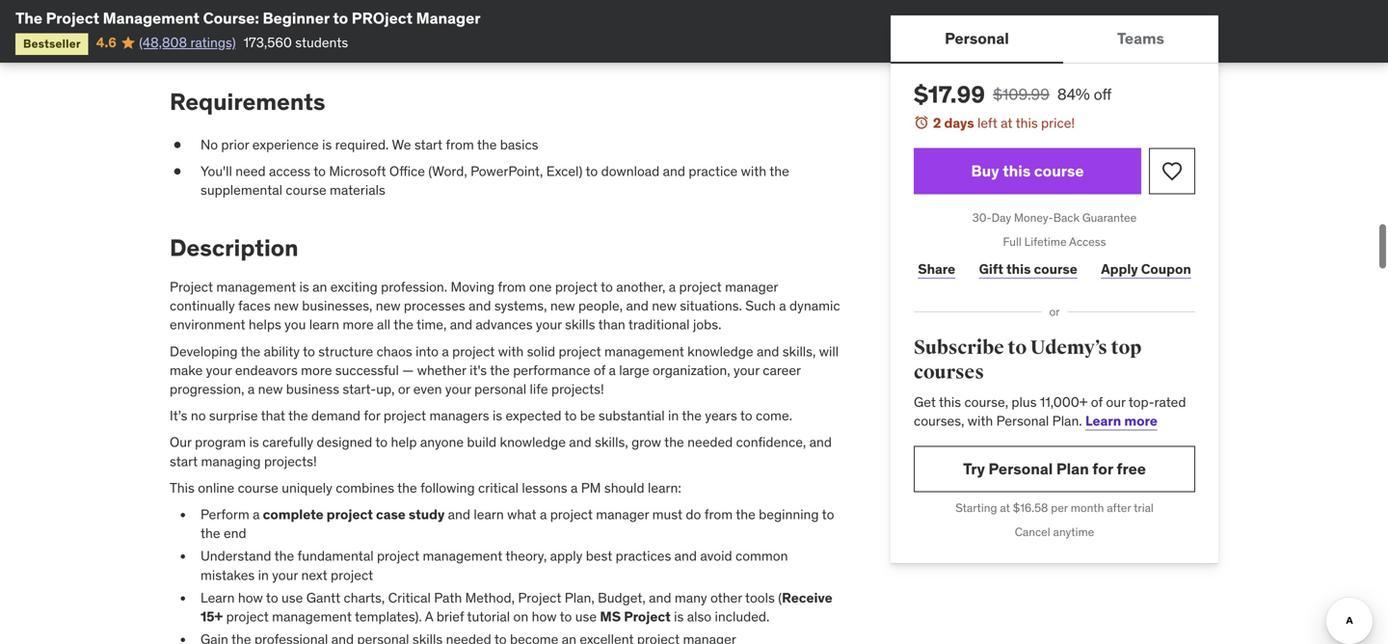 Task type: describe. For each thing, give the bounding box(es) containing it.
faces
[[238, 297, 271, 314]]

the right the that
[[288, 407, 308, 424]]

is up managing
[[249, 434, 259, 451]]

in inside project management is an exciting profession. moving from one project to another, a project manager continually faces new businesses, new processes and systems, new people, and new situations. such a dynamic environment helps you learn more all the time, and advances your skills than traditional jobs. developing the ability to structure chaos into a project with solid project management knowledge and skills, will make your endeavors more successful — whether it's the performance of a large organization, your career progression, a new business start-up, or even your personal life projects! it's no surprise that the demand for project managers is expected to be substantial in the years to come. our program is carefully designed to help anyone build knowledge and skills, grow the needed confidence, and start managing projects! this online course uniquely combines the following critical lessons a pm should learn:
[[668, 407, 679, 424]]

management down gantt
[[272, 608, 352, 625]]

jobs.
[[693, 316, 722, 333]]

off
[[1094, 84, 1112, 104]]

to inside 'subscribe to udemy's top courses'
[[1008, 336, 1027, 360]]

developing
[[170, 343, 238, 360]]

learn inside project management is an exciting profession. moving from one project to another, a project manager continually faces new businesses, new processes and systems, new people, and new situations. such a dynamic environment helps you learn more all the time, and advances your skills than traditional jobs. developing the ability to structure chaos into a project with solid project management knowledge and skills, will make your endeavors more successful — whether it's the performance of a large organization, your career progression, a new business start-up, or even your personal life projects! it's no surprise that the demand for project managers is expected to be substantial in the years to come. our program is carefully designed to help anyone build knowledge and skills, grow the needed confidence, and start managing projects! this online course uniquely combines the following critical lessons a pm should learn:
[[309, 316, 339, 333]]

with inside get this course, plus 11,000+ of our top-rated courses, with personal plan.
[[968, 412, 993, 429]]

the inside you'll need access to microsoft office (word, powerpoint, excel) to download and practice with the supplemental course materials
[[770, 163, 790, 180]]

project down combines
[[327, 506, 373, 523]]

a left the large
[[609, 361, 616, 379]]

project inside "and learn what a project manager must do from the beginning to the end"
[[550, 506, 593, 523]]

our
[[1106, 393, 1126, 411]]

0 vertical spatial project
[[46, 8, 99, 28]]

help
[[391, 434, 417, 451]]

make
[[170, 361, 203, 379]]

this for get
[[939, 393, 961, 411]]

project inside project management is an exciting profession. moving from one project to another, a project manager continually faces new businesses, new processes and systems, new people, and new situations. such a dynamic environment helps you learn more all the time, and advances your skills than traditional jobs. developing the ability to structure chaos into a project with solid project management knowledge and skills, will make your endeavors more successful — whether it's the performance of a large organization, your career progression, a new business start-up, or even your personal life projects! it's no surprise that the demand for project managers is expected to be substantial in the years to come. our program is carefully designed to help anyone build knowledge and skills, grow the needed confidence, and start managing projects! this online course uniquely combines the following critical lessons a pm should learn:
[[170, 278, 213, 296]]

charts,
[[344, 589, 385, 606]]

to right the excel)
[[586, 163, 598, 180]]

your inside understand the fundamental project management theory, apply best practices and avoid common mistakes in your next project
[[272, 566, 298, 584]]

to right years
[[740, 407, 753, 424]]

starting at $16.58 per month after trial cancel anytime
[[956, 500, 1154, 539]]

critical
[[388, 589, 431, 606]]

management
[[103, 8, 200, 28]]

and right time,
[[450, 316, 473, 333]]

apply coupon button
[[1097, 250, 1196, 288]]

need
[[236, 163, 266, 180]]

manager inside project management is an exciting profession. moving from one project to another, a project manager continually faces new businesses, new processes and systems, new people, and new situations. such a dynamic environment helps you learn more all the time, and advances your skills than traditional jobs. developing the ability to structure chaos into a project with solid project management knowledge and skills, will make your endeavors more successful — whether it's the performance of a large organization, your career progression, a new business start-up, or even your personal life projects! it's no surprise that the demand for project managers is expected to be substantial in the years to come. our program is carefully designed to help anyone build knowledge and skills, grow the needed confidence, and start managing projects! this online course uniquely combines the following critical lessons a pm should learn:
[[725, 278, 778, 296]]

advances
[[476, 316, 533, 333]]

and down moving
[[469, 297, 491, 314]]

gift
[[979, 260, 1004, 277]]

a down endeavors
[[248, 380, 255, 398]]

your up "progression,"
[[206, 361, 232, 379]]

and inside "and learn what a project manager must do from the beginning to the end"
[[448, 506, 471, 523]]

plus
[[1012, 393, 1037, 411]]

price!
[[1041, 114, 1075, 132]]

large
[[619, 361, 650, 379]]

gantt
[[306, 589, 341, 606]]

project down case
[[377, 547, 420, 565]]

basics
[[500, 136, 539, 153]]

powerpoint,
[[471, 163, 543, 180]]

demand
[[311, 407, 361, 424]]

combines
[[336, 479, 394, 496]]

come.
[[756, 407, 793, 424]]

this for buy
[[1003, 161, 1031, 181]]

new up all
[[376, 297, 401, 314]]

managing
[[201, 452, 261, 470]]

the up personal
[[490, 361, 510, 379]]

$109.99
[[993, 84, 1050, 104]]

be
[[580, 407, 595, 424]]

project up it's
[[452, 343, 495, 360]]

from inside "and learn what a project manager must do from the beginning to the end"
[[705, 506, 733, 523]]

to right ability
[[303, 343, 315, 360]]

progression,
[[170, 380, 244, 398]]

or inside project management is an exciting profession. moving from one project to another, a project manager continually faces new businesses, new processes and systems, new people, and new situations. such a dynamic environment helps you learn more all the time, and advances your skills than traditional jobs. developing the ability to structure chaos into a project with solid project management knowledge and skills, will make your endeavors more successful — whether it's the performance of a large organization, your career progression, a new business start-up, or even your personal life projects! it's no surprise that the demand for project managers is expected to be substantial in the years to come. our program is carefully designed to help anyone build knowledge and skills, grow the needed confidence, and start managing projects! this online course uniquely combines the following critical lessons a pm should learn:
[[398, 380, 410, 398]]

starting
[[956, 500, 997, 515]]

prior
[[221, 136, 249, 153]]

the down perform
[[201, 525, 220, 542]]

84%
[[1058, 84, 1090, 104]]

course inside you'll need access to microsoft office (word, powerpoint, excel) to download and practice with the supplemental course materials
[[286, 181, 327, 199]]

learn for learn more
[[1086, 412, 1122, 429]]

to left be
[[565, 407, 577, 424]]

and learn what a project manager must do from the beginning to the end
[[201, 506, 834, 542]]

project up people,
[[555, 278, 598, 296]]

for inside project management is an exciting profession. moving from one project to another, a project manager continually faces new businesses, new processes and systems, new people, and new situations. such a dynamic environment helps you learn more all the time, and advances your skills than traditional jobs. developing the ability to structure chaos into a project with solid project management knowledge and skills, will make your endeavors more successful — whether it's the performance of a large organization, your career progression, a new business start-up, or even your personal life projects! it's no surprise that the demand for project managers is expected to be substantial in the years to come. our program is carefully designed to help anyone build knowledge and skills, grow the needed confidence, and start managing projects! this online course uniquely combines the following critical lessons a pm should learn:
[[364, 407, 380, 424]]

to left help
[[375, 434, 388, 451]]

start-
[[343, 380, 376, 398]]

173,560 students
[[244, 34, 348, 51]]

to inside "and learn what a project manager must do from the beginning to the end"
[[822, 506, 834, 523]]

2 days left at this price!
[[933, 114, 1075, 132]]

a right into
[[442, 343, 449, 360]]

structure
[[318, 343, 373, 360]]

anyone
[[420, 434, 464, 451]]

business
[[286, 380, 339, 398]]

guarantee
[[1083, 210, 1137, 225]]

another,
[[616, 278, 666, 296]]

the left years
[[682, 407, 702, 424]]

start inside project management is an exciting profession. moving from one project to another, a project manager continually faces new businesses, new processes and systems, new people, and new situations. such a dynamic environment helps you learn more all the time, and advances your skills than traditional jobs. developing the ability to structure chaos into a project with solid project management knowledge and skills, will make your endeavors more successful — whether it's the performance of a large organization, your career progression, a new business start-up, or even your personal life projects! it's no surprise that the demand for project managers is expected to be substantial in the years to come. our program is carefully designed to help anyone build knowledge and skills, grow the needed confidence, and start managing projects! this online course uniquely combines the following critical lessons a pm should learn:
[[170, 452, 198, 470]]

days
[[944, 114, 974, 132]]

an
[[313, 278, 327, 296]]

must
[[652, 506, 683, 523]]

continually
[[170, 297, 235, 314]]

is left required. at the top of the page
[[322, 136, 332, 153]]

your down whether
[[445, 380, 471, 398]]

trial
[[1134, 500, 1154, 515]]

this
[[170, 479, 195, 496]]

course:
[[203, 8, 259, 28]]

the left basics
[[477, 136, 497, 153]]

$16.58
[[1013, 500, 1048, 515]]

exciting
[[330, 278, 378, 296]]

complete
[[263, 506, 324, 523]]

a right another,
[[669, 278, 676, 296]]

is down personal
[[493, 407, 502, 424]]

and up career
[[757, 343, 779, 360]]

small image
[[194, 22, 213, 41]]

apply
[[1101, 260, 1138, 277]]

a right perform
[[253, 506, 260, 523]]

is left an at the left top of the page
[[299, 278, 309, 296]]

30-
[[973, 210, 992, 225]]

to right access
[[314, 163, 326, 180]]

manager inside "and learn what a project manager must do from the beginning to the end"
[[596, 506, 649, 523]]

teams
[[1118, 28, 1165, 48]]

try personal plan for free link
[[914, 446, 1196, 492]]

method,
[[465, 589, 515, 606]]

expected
[[506, 407, 562, 424]]

(word,
[[428, 163, 467, 180]]

personal inside get this course, plus 11,000+ of our top-rated courses, with personal plan.
[[997, 412, 1049, 429]]

alarm image
[[914, 115, 930, 130]]

project down fundamental in the bottom left of the page
[[331, 566, 373, 584]]

materials
[[330, 181, 385, 199]]

project management templates). a brief tutorial on how to use ms project is also included.
[[223, 608, 770, 625]]

will
[[819, 343, 839, 360]]

your left career
[[734, 361, 760, 379]]

on
[[513, 608, 529, 625]]

management up the large
[[605, 343, 684, 360]]

0 horizontal spatial more
[[301, 361, 332, 379]]

0 horizontal spatial knowledge
[[500, 434, 566, 451]]

a inside "and learn what a project manager must do from the beginning to the end"
[[540, 506, 547, 523]]

moving
[[451, 278, 495, 296]]

life
[[530, 380, 548, 398]]

buy this course button
[[914, 148, 1142, 194]]

such
[[746, 297, 776, 314]]

online
[[198, 479, 235, 496]]

description
[[170, 234, 299, 262]]

—
[[402, 361, 414, 379]]

and left many
[[649, 589, 672, 606]]

managers
[[430, 407, 489, 424]]

environment
[[170, 316, 245, 333]]

career
[[763, 361, 801, 379]]

share button
[[914, 250, 960, 288]]

new up you
[[274, 297, 299, 314]]

to down plan,
[[560, 608, 572, 625]]

the right all
[[394, 316, 414, 333]]

and down be
[[569, 434, 592, 451]]

project management is an exciting profession. moving from one project to another, a project manager continually faces new businesses, new processes and systems, new people, and new situations. such a dynamic environment helps you learn more all the time, and advances your skills than traditional jobs. developing the ability to structure chaos into a project with solid project management knowledge and skills, will make your endeavors more successful — whether it's the performance of a large organization, your career progression, a new business start-up, or even your personal life projects! it's no surprise that the demand for project managers is expected to be substantial in the years to come. our program is carefully designed to help anyone build knowledge and skills, grow the needed confidence, and start managing projects! this online course uniquely combines the following critical lessons a pm should learn:
[[170, 278, 840, 496]]

to up people,
[[601, 278, 613, 296]]

management up faces
[[216, 278, 296, 296]]

study
[[409, 506, 445, 523]]

case
[[376, 506, 406, 523]]

and right confidence,
[[810, 434, 832, 451]]

for inside try personal plan for free link
[[1093, 459, 1113, 479]]

1 horizontal spatial or
[[1050, 304, 1060, 319]]

receive
[[782, 589, 833, 606]]

money-
[[1014, 210, 1054, 225]]

management inside understand the fundamental project management theory, apply best practices and avoid common mistakes in your next project
[[423, 547, 503, 565]]



Task type: locate. For each thing, give the bounding box(es) containing it.
project up the situations.
[[679, 278, 722, 296]]

that
[[261, 407, 285, 424]]

project up on
[[518, 589, 562, 606]]

course inside 'button'
[[1034, 161, 1084, 181]]

1 horizontal spatial more
[[343, 316, 374, 333]]

best
[[586, 547, 613, 565]]

new down endeavors
[[258, 380, 283, 398]]

of inside project management is an exciting profession. moving from one project to another, a project manager continually faces new businesses, new processes and systems, new people, and new situations. such a dynamic environment helps you learn more all the time, and advances your skills than traditional jobs. developing the ability to structure chaos into a project with solid project management knowledge and skills, will make your endeavors more successful — whether it's the performance of a large organization, your career progression, a new business start-up, or even your personal life projects! it's no surprise that the demand for project managers is expected to be substantial in the years to come. our program is carefully designed to help anyone build knowledge and skills, grow the needed confidence, and start managing projects! this online course uniquely combines the following critical lessons a pm should learn:
[[594, 361, 606, 379]]

(48,808
[[139, 34, 187, 51]]

0 horizontal spatial or
[[398, 380, 410, 398]]

the up case
[[397, 479, 417, 496]]

with
[[741, 163, 767, 180], [498, 343, 524, 360], [968, 412, 993, 429]]

1 vertical spatial with
[[498, 343, 524, 360]]

course inside project management is an exciting profession. moving from one project to another, a project manager continually faces new businesses, new processes and systems, new people, and new situations. such a dynamic environment helps you learn more all the time, and advances your skills than traditional jobs. developing the ability to structure chaos into a project with solid project management knowledge and skills, will make your endeavors more successful — whether it's the performance of a large organization, your career progression, a new business start-up, or even your personal life projects! it's no surprise that the demand for project managers is expected to be substantial in the years to come. our program is carefully designed to help anyone build knowledge and skills, grow the needed confidence, and start managing projects! this online course uniquely combines the following critical lessons a pm should learn:
[[238, 479, 279, 496]]

management up path
[[423, 547, 503, 565]]

perform
[[201, 506, 249, 523]]

0 horizontal spatial in
[[258, 566, 269, 584]]

0 vertical spatial start
[[414, 136, 443, 153]]

manager up such
[[725, 278, 778, 296]]

1 vertical spatial for
[[1093, 459, 1113, 479]]

1 vertical spatial at
[[1000, 500, 1010, 515]]

1 vertical spatial xsmall image
[[170, 162, 185, 181]]

no
[[201, 136, 218, 153]]

1 vertical spatial skills,
[[595, 434, 628, 451]]

2 horizontal spatial with
[[968, 412, 993, 429]]

more left all
[[343, 316, 374, 333]]

from up systems,
[[498, 278, 526, 296]]

1 horizontal spatial skills,
[[783, 343, 816, 360]]

learn up 15+
[[201, 589, 235, 606]]

ms project
[[600, 608, 671, 625]]

tab list containing personal
[[891, 15, 1219, 64]]

2 vertical spatial personal
[[989, 459, 1053, 479]]

mistakes
[[201, 566, 255, 584]]

0 horizontal spatial skills,
[[595, 434, 628, 451]]

this down $109.99
[[1016, 114, 1038, 132]]

learn inside "and learn what a project manager must do from the beginning to the end"
[[474, 506, 504, 523]]

0 vertical spatial learn
[[1086, 412, 1122, 429]]

1 vertical spatial or
[[398, 380, 410, 398]]

at
[[1001, 114, 1013, 132], [1000, 500, 1010, 515]]

0 vertical spatial with
[[741, 163, 767, 180]]

all
[[377, 316, 391, 333]]

1 vertical spatial from
[[498, 278, 526, 296]]

endeavors
[[235, 361, 298, 379]]

the inside understand the fundamental project management theory, apply best practices and avoid common mistakes in your next project
[[274, 547, 294, 565]]

personal up $17.99
[[945, 28, 1009, 48]]

in right substantial
[[668, 407, 679, 424]]

1 vertical spatial personal
[[997, 412, 1049, 429]]

manager
[[725, 278, 778, 296], [596, 506, 649, 523]]

2 vertical spatial from
[[705, 506, 733, 523]]

1 horizontal spatial from
[[498, 278, 526, 296]]

and inside understand the fundamental project management theory, apply best practices and avoid common mistakes in your next project
[[675, 547, 697, 565]]

xsmall image left no
[[170, 135, 185, 154]]

1 vertical spatial learn
[[474, 506, 504, 523]]

1 horizontal spatial how
[[532, 608, 557, 625]]

knowledge down jobs.
[[688, 343, 754, 360]]

1 horizontal spatial start
[[414, 136, 443, 153]]

rated
[[1155, 393, 1186, 411]]

a
[[425, 608, 433, 625]]

the right grow
[[664, 434, 684, 451]]

from for one
[[498, 278, 526, 296]]

of
[[594, 361, 606, 379], [1091, 393, 1103, 411]]

2 xsmall image from the top
[[170, 162, 185, 181]]

xsmall image
[[170, 135, 185, 154], [170, 162, 185, 181]]

1 xsmall image from the top
[[170, 135, 185, 154]]

your up the solid
[[536, 316, 562, 333]]

2 horizontal spatial from
[[705, 506, 733, 523]]

0 vertical spatial manager
[[725, 278, 778, 296]]

teams button
[[1063, 15, 1219, 62]]

carefully
[[262, 434, 313, 451]]

2 vertical spatial project
[[518, 589, 562, 606]]

2 horizontal spatial more
[[1125, 412, 1158, 429]]

other
[[711, 589, 742, 606]]

top-
[[1129, 393, 1155, 411]]

1 vertical spatial more
[[301, 361, 332, 379]]

a
[[669, 278, 676, 296], [779, 297, 786, 314], [442, 343, 449, 360], [609, 361, 616, 379], [248, 380, 255, 398], [571, 479, 578, 496], [253, 506, 260, 523], [540, 506, 547, 523]]

from right do
[[705, 506, 733, 523]]

$17.99
[[914, 80, 985, 109]]

0 vertical spatial use
[[282, 589, 303, 606]]

at inside starting at $16.58 per month after trial cancel anytime
[[1000, 500, 1010, 515]]

from inside project management is an exciting profession. moving from one project to another, a project manager continually faces new businesses, new processes and systems, new people, and new situations. such a dynamic environment helps you learn more all the time, and advances your skills than traditional jobs. developing the ability to structure chaos into a project with solid project management knowledge and skills, will make your endeavors more successful — whether it's the performance of a large organization, your career progression, a new business start-up, or even your personal life projects! it's no surprise that the demand for project managers is expected to be substantial in the years to come. our program is carefully designed to help anyone build knowledge and skills, grow the needed confidence, and start managing projects! this online course uniquely combines the following critical lessons a pm should learn:
[[498, 278, 526, 296]]

lessons
[[522, 479, 568, 496]]

the project management course: beginner to project manager
[[15, 8, 481, 28]]

courses,
[[914, 412, 965, 429]]

2 vertical spatial more
[[1125, 412, 1158, 429]]

avoid
[[700, 547, 732, 565]]

use left gantt
[[282, 589, 303, 606]]

xsmall image for you'll
[[170, 162, 185, 181]]

more up business
[[301, 361, 332, 379]]

this for gift
[[1007, 260, 1031, 277]]

1 horizontal spatial knowledge
[[688, 343, 754, 360]]

personal down plus
[[997, 412, 1049, 429]]

the right practice
[[770, 163, 790, 180]]

this right gift
[[1007, 260, 1031, 277]]

you
[[285, 316, 306, 333]]

more
[[343, 316, 374, 333], [301, 361, 332, 379], [1125, 412, 1158, 429]]

new up "traditional"
[[652, 297, 677, 314]]

personal up $16.58
[[989, 459, 1053, 479]]

1 vertical spatial manager
[[596, 506, 649, 523]]

1 vertical spatial knowledge
[[500, 434, 566, 451]]

get
[[914, 393, 936, 411]]

1 horizontal spatial for
[[1093, 459, 1113, 479]]

the left beginning
[[736, 506, 756, 523]]

it's
[[470, 361, 487, 379]]

1 vertical spatial projects!
[[264, 452, 317, 470]]

xsmall image for no
[[170, 135, 185, 154]]

with inside you'll need access to microsoft office (word, powerpoint, excel) to download and practice with the supplemental course materials
[[741, 163, 767, 180]]

ratings)
[[190, 34, 236, 51]]

0 vertical spatial more
[[343, 316, 374, 333]]

your left next
[[272, 566, 298, 584]]

years
[[705, 407, 737, 424]]

1 vertical spatial learn
[[201, 589, 235, 606]]

a right such
[[779, 297, 786, 314]]

0 horizontal spatial for
[[364, 407, 380, 424]]

subscribe to udemy's top courses
[[914, 336, 1142, 384]]

and down another,
[[626, 297, 649, 314]]

1 vertical spatial of
[[1091, 393, 1103, 411]]

learn down our
[[1086, 412, 1122, 429]]

0 vertical spatial or
[[1050, 304, 1060, 319]]

do
[[686, 506, 701, 523]]

to left udemy's
[[1008, 336, 1027, 360]]

of left our
[[1091, 393, 1103, 411]]

needed
[[688, 434, 733, 451]]

0 vertical spatial xsmall image
[[170, 135, 185, 154]]

and left avoid
[[675, 547, 697, 565]]

what
[[507, 506, 537, 523]]

1 vertical spatial use
[[575, 608, 597, 625]]

1 horizontal spatial projects!
[[552, 380, 604, 398]]

1 horizontal spatial project
[[170, 278, 213, 296]]

0 vertical spatial personal
[[945, 28, 1009, 48]]

from up (word,
[[446, 136, 474, 153]]

learn for learn how to use gantt charts, critical path method, project plan, budget, and many other tools (
[[201, 589, 235, 606]]

day
[[992, 210, 1012, 225]]

start
[[414, 136, 443, 153], [170, 452, 198, 470]]

start down the "our"
[[170, 452, 198, 470]]

for down start-
[[364, 407, 380, 424]]

0 horizontal spatial project
[[46, 8, 99, 28]]

to left gantt
[[266, 589, 278, 606]]

apply
[[550, 547, 583, 565]]

course,
[[965, 393, 1009, 411]]

lifetime
[[1025, 234, 1067, 249]]

this inside 'button'
[[1003, 161, 1031, 181]]

cancel
[[1015, 524, 1051, 539]]

0 horizontal spatial start
[[170, 452, 198, 470]]

0 vertical spatial from
[[446, 136, 474, 153]]

0 horizontal spatial manager
[[596, 506, 649, 523]]

of inside get this course, plus 11,000+ of our top-rated courses, with personal plan.
[[1091, 393, 1103, 411]]

the down complete
[[274, 547, 294, 565]]

understand the fundamental project management theory, apply best practices and avoid common mistakes in your next project
[[201, 547, 788, 584]]

and inside you'll need access to microsoft office (word, powerpoint, excel) to download and practice with the supplemental course materials
[[663, 163, 686, 180]]

1 vertical spatial in
[[258, 566, 269, 584]]

gift this course
[[979, 260, 1078, 277]]

learn:
[[648, 479, 681, 496]]

0 vertical spatial at
[[1001, 114, 1013, 132]]

at left $16.58
[[1000, 500, 1010, 515]]

projects! down "carefully"
[[264, 452, 317, 470]]

from for the
[[446, 136, 474, 153]]

traditional
[[629, 316, 690, 333]]

$17.99 $109.99 84% off
[[914, 80, 1112, 109]]

new up skills
[[550, 297, 575, 314]]

1 horizontal spatial of
[[1091, 393, 1103, 411]]

1 vertical spatial start
[[170, 452, 198, 470]]

surprise
[[209, 407, 258, 424]]

to right beginning
[[822, 506, 834, 523]]

0 horizontal spatial of
[[594, 361, 606, 379]]

end
[[224, 525, 246, 542]]

and left practice
[[663, 163, 686, 180]]

also
[[687, 608, 712, 625]]

build
[[467, 434, 497, 451]]

use down plan,
[[575, 608, 597, 625]]

1 vertical spatial project
[[170, 278, 213, 296]]

this inside get this course, plus 11,000+ of our top-rated courses, with personal plan.
[[939, 393, 961, 411]]

systems,
[[494, 297, 547, 314]]

coupon
[[1141, 260, 1192, 277]]

project up the bestseller
[[46, 8, 99, 28]]

course down access
[[286, 181, 327, 199]]

xsmall image left you'll on the top left
[[170, 162, 185, 181]]

1 horizontal spatial use
[[575, 608, 597, 625]]

1 vertical spatial how
[[532, 608, 557, 625]]

projects! up be
[[552, 380, 604, 398]]

a right what
[[540, 506, 547, 523]]

project right 15+
[[226, 608, 269, 625]]

0 vertical spatial of
[[594, 361, 606, 379]]

for
[[364, 407, 380, 424], [1093, 459, 1113, 479]]

2 vertical spatial with
[[968, 412, 993, 429]]

up,
[[376, 380, 395, 398]]

personal button
[[891, 15, 1063, 62]]

0 horizontal spatial projects!
[[264, 452, 317, 470]]

(48,808 ratings)
[[139, 34, 236, 51]]

0 vertical spatial skills,
[[783, 343, 816, 360]]

personal
[[475, 380, 527, 398]]

wishlist image
[[1161, 160, 1184, 183]]

0 horizontal spatial with
[[498, 343, 524, 360]]

perform a complete project case study
[[201, 506, 445, 523]]

in down understand
[[258, 566, 269, 584]]

with down course,
[[968, 412, 993, 429]]

0 vertical spatial learn
[[309, 316, 339, 333]]

0 vertical spatial projects!
[[552, 380, 604, 398]]

at right left
[[1001, 114, 1013, 132]]

no
[[191, 407, 206, 424]]

to
[[333, 8, 348, 28], [314, 163, 326, 180], [586, 163, 598, 180], [601, 278, 613, 296], [1008, 336, 1027, 360], [303, 343, 315, 360], [565, 407, 577, 424], [740, 407, 753, 424], [375, 434, 388, 451], [822, 506, 834, 523], [266, 589, 278, 606], [560, 608, 572, 625]]

with down advances
[[498, 343, 524, 360]]

0 vertical spatial how
[[238, 589, 263, 606]]

how down mistakes
[[238, 589, 263, 606]]

manager down should
[[596, 506, 649, 523]]

budget,
[[598, 589, 646, 606]]

1 horizontal spatial learn
[[474, 506, 504, 523]]

1 horizontal spatial with
[[741, 163, 767, 180]]

in inside understand the fundamental project management theory, apply best practices and avoid common mistakes in your next project
[[258, 566, 269, 584]]

personal inside button
[[945, 28, 1009, 48]]

0 horizontal spatial from
[[446, 136, 474, 153]]

successful
[[335, 361, 399, 379]]

how right on
[[532, 608, 557, 625]]

or up udemy's
[[1050, 304, 1060, 319]]

is left also
[[674, 608, 684, 625]]

1 horizontal spatial in
[[668, 407, 679, 424]]

solid
[[527, 343, 555, 360]]

students
[[295, 34, 348, 51]]

back
[[1054, 210, 1080, 225]]

after
[[1107, 500, 1131, 515]]

the
[[477, 136, 497, 153], [770, 163, 790, 180], [394, 316, 414, 333], [241, 343, 261, 360], [490, 361, 510, 379], [288, 407, 308, 424], [682, 407, 702, 424], [664, 434, 684, 451], [397, 479, 417, 496], [736, 506, 756, 523], [201, 525, 220, 542], [274, 547, 294, 565]]

1 horizontal spatial manager
[[725, 278, 778, 296]]

or
[[1050, 304, 1060, 319], [398, 380, 410, 398]]

with inside project management is an exciting profession. moving from one project to another, a project manager continually faces new businesses, new processes and systems, new people, and new situations. such a dynamic environment helps you learn more all the time, and advances your skills than traditional jobs. developing the ability to structure chaos into a project with solid project management knowledge and skills, will make your endeavors more successful — whether it's the performance of a large organization, your career progression, a new business start-up, or even your personal life projects! it's no surprise that the demand for project managers is expected to be substantial in the years to come. our program is carefully designed to help anyone build knowledge and skills, grow the needed confidence, and start managing projects! this online course uniquely combines the following critical lessons a pm should learn:
[[498, 343, 524, 360]]

we
[[392, 136, 411, 153]]

project down skills
[[559, 343, 601, 360]]

course up back
[[1034, 161, 1084, 181]]

get this course, plus 11,000+ of our top-rated courses, with personal plan.
[[914, 393, 1186, 429]]

download
[[601, 163, 660, 180]]

0 vertical spatial in
[[668, 407, 679, 424]]

brief
[[437, 608, 464, 625]]

designed
[[317, 434, 372, 451]]

0 horizontal spatial learn
[[201, 589, 235, 606]]

access
[[1069, 234, 1106, 249]]

buy this course
[[971, 161, 1084, 181]]

and down following
[[448, 506, 471, 523]]

knowledge
[[688, 343, 754, 360], [500, 434, 566, 451]]

course down lifetime
[[1034, 260, 1078, 277]]

0 vertical spatial knowledge
[[688, 343, 754, 360]]

0 vertical spatial for
[[364, 407, 380, 424]]

skills, down substantial
[[595, 434, 628, 451]]

the up endeavors
[[241, 343, 261, 360]]

(
[[778, 589, 782, 606]]

2 horizontal spatial project
[[518, 589, 562, 606]]

1 horizontal spatial learn
[[1086, 412, 1122, 429]]

tab list
[[891, 15, 1219, 64]]

with right practice
[[741, 163, 767, 180]]

this right buy
[[1003, 161, 1031, 181]]

should
[[604, 479, 645, 496]]

0 horizontal spatial how
[[238, 589, 263, 606]]

a left 'pm'
[[571, 479, 578, 496]]

this up 'courses,'
[[939, 393, 961, 411]]

to up students
[[333, 8, 348, 28]]

learn down businesses,
[[309, 316, 339, 333]]

0 horizontal spatial learn
[[309, 316, 339, 333]]

project up help
[[384, 407, 426, 424]]

project down 'pm'
[[550, 506, 593, 523]]

for left "free"
[[1093, 459, 1113, 479]]

project up 'continually'
[[170, 278, 213, 296]]

0 horizontal spatial use
[[282, 589, 303, 606]]

course
[[1034, 161, 1084, 181], [286, 181, 327, 199], [1034, 260, 1078, 277], [238, 479, 279, 496]]



Task type: vqa. For each thing, say whether or not it's contained in the screenshot.
&
no



